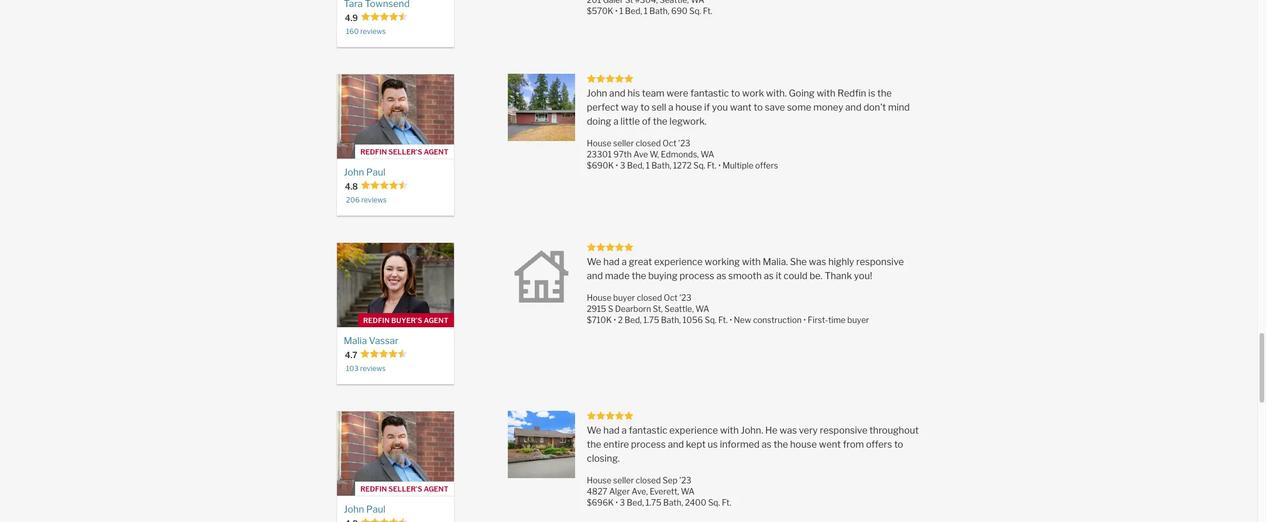 Task type: describe. For each thing, give the bounding box(es) containing it.
wa for a
[[701, 149, 715, 159]]

money
[[814, 102, 844, 113]]

4.7
[[345, 350, 358, 360]]

sq. inside house seller closed  sep '23 4827 alger ave, everett, wa $696k • 3 bed, 1.75 bath, 2400 sq. ft.
[[709, 498, 720, 508]]

it
[[776, 270, 782, 281]]

closing.
[[587, 453, 620, 464]]

to inside we had a fantastic experience with john. he was very responsive throughout the entire process and kept us informed as the house went from offers to closing.
[[895, 439, 904, 450]]

• left first-
[[804, 315, 806, 325]]

buyer's
[[391, 316, 422, 325]]

and left his
[[610, 88, 626, 99]]

3 inside the house seller closed  oct '23 23301 97th ave w, edmonds, wa $690k • 3 bed, 1 bath, 1272 sq. ft. • multiple offers
[[620, 160, 626, 170]]

1056
[[683, 315, 703, 325]]

reviews for paul
[[361, 195, 387, 204]]

0 horizontal spatial buyer
[[614, 292, 635, 302]]

everett,
[[650, 486, 679, 496]]

paul for john paul 4.8
[[366, 167, 386, 178]]

dearborn
[[615, 304, 651, 314]]

rating 5.0 out of 5 element for john and his team were fantastic to work with. going with redfin is the perfect way to sell a house if you want to save some money and don't mind doing a little of the legwork.
[[587, 74, 634, 85]]

working
[[705, 256, 740, 267]]

john.
[[741, 425, 764, 436]]

john paul
[[344, 504, 386, 515]]

seattle real estate agent malia vassar image
[[337, 243, 454, 327]]

construction
[[753, 315, 802, 325]]

97th
[[614, 149, 632, 159]]

is
[[869, 88, 876, 99]]

st,
[[653, 304, 663, 314]]

and inside we had a great experience working with malia. she was highly responsive and made the buying process as smooth as it could be. thank you!
[[587, 270, 603, 281]]

2
[[618, 315, 623, 325]]

the right of
[[653, 116, 668, 127]]

little
[[621, 116, 640, 127]]

closed for and
[[636, 475, 661, 485]]

was inside we had a fantastic experience with john. he was very responsive throughout the entire process and kept us informed as the house went from offers to closing.
[[780, 425, 797, 436]]

his
[[628, 88, 640, 99]]

perfect
[[587, 102, 619, 113]]

sq. right 690
[[690, 6, 702, 16]]

$690k
[[587, 160, 614, 170]]

bed, inside house seller closed  sep '23 4827 alger ave, everett, wa $696k • 3 bed, 1.75 bath, 2400 sq. ft.
[[627, 498, 644, 508]]

highly
[[829, 256, 855, 267]]

690
[[672, 6, 688, 16]]

from
[[843, 439, 864, 450]]

ft. right 690
[[703, 6, 713, 16]]

103
[[346, 364, 359, 373]]

smooth
[[729, 270, 762, 281]]

had for entire
[[604, 425, 620, 436]]

a right sell
[[669, 102, 674, 113]]

of
[[642, 116, 651, 127]]

160 reviews link
[[346, 27, 386, 36]]

160 reviews
[[346, 27, 386, 36]]

john and his team were fantastic to work with. going with redfin is the perfect way to sell a house if you want to save some money and don't mind doing a little of the legwork.
[[587, 88, 912, 127]]

house for we had a great experience working with malia. she was highly responsive and made the buying process as smooth as it could be. thank you!
[[587, 292, 612, 302]]

if
[[705, 102, 710, 113]]

were
[[667, 88, 689, 99]]

new
[[734, 315, 752, 325]]

to down work
[[754, 102, 763, 113]]

and inside we had a fantastic experience with john. he was very responsive throughout the entire process and kept us informed as the house went from offers to closing.
[[668, 439, 684, 450]]

seller's for we had a fantastic experience with john. he was very responsive throughout the entire process and kept us informed as the house went from offers to closing.
[[389, 485, 422, 494]]

kept
[[686, 439, 706, 450]]

offers inside we had a fantastic experience with john. he was very responsive throughout the entire process and kept us informed as the house went from offers to closing.
[[866, 439, 893, 450]]

paul for john paul
[[366, 504, 386, 515]]

as down working
[[717, 270, 727, 281]]

with.
[[766, 88, 787, 99]]

house seller closed  sep '23 4827 alger ave, everett, wa $696k • 3 bed, 1.75 bath, 2400 sq. ft.
[[587, 475, 732, 508]]

rating 5.0 out of 5 element for we had a great experience working with malia. she was highly responsive and made the buying process as smooth as it could be. thank you!
[[587, 242, 634, 253]]

we had a fantastic experience with john. he was very responsive throughout the entire process and kept us informed as the house went from offers to closing.
[[587, 425, 921, 464]]

4827
[[587, 486, 608, 496]]

rating 5.0 out of 5 element for we had a fantastic experience with john. he was very responsive throughout the entire process and kept us informed as the house went from offers to closing.
[[587, 411, 634, 422]]

redfin seller's agent for we had a fantastic experience with john. he was very responsive throughout the entire process and kept us informed as the house went from offers to closing.
[[361, 485, 449, 494]]

house for john and his team were fantastic to work with. going with redfin is the perfect way to sell a house if you want to save some money and don't mind doing a little of the legwork.
[[587, 138, 612, 148]]

vassar
[[369, 335, 399, 346]]

oct for to
[[663, 138, 677, 148]]

house buyer closed  oct '23 2915 s dearborn st, seattle, wa $710k • 2 bed, 1.75 bath, 1056 sq. ft. • new construction • first-time buyer
[[587, 292, 870, 325]]

w,
[[650, 149, 659, 159]]

fantastic inside we had a fantastic experience with john. he was very responsive throughout the entire process and kept us informed as the house went from offers to closing.
[[629, 425, 668, 436]]

way
[[621, 102, 639, 113]]

'23 for process
[[680, 292, 692, 302]]

$710k
[[587, 315, 612, 325]]

rating 4.9 out of 5 element
[[361, 12, 408, 23]]

redfin seller's agent for john and his team were fantastic to work with. going with redfin is the perfect way to sell a house if you want to save some money and don't mind doing a little of the legwork.
[[361, 148, 449, 156]]

thank
[[825, 270, 852, 281]]

buying
[[649, 270, 678, 281]]

sep
[[663, 475, 678, 485]]

was inside we had a great experience working with malia. she was highly responsive and made the buying process as smooth as it could be. thank you!
[[809, 256, 827, 267]]

entire
[[604, 439, 629, 450]]

1.75 inside house buyer closed  oct '23 2915 s dearborn st, seattle, wa $710k • 2 bed, 1.75 bath, 1056 sq. ft. • new construction • first-time buyer
[[644, 315, 660, 325]]

edmonds,
[[661, 149, 699, 159]]

she
[[790, 256, 807, 267]]

$570k • 1 bed, 1 bath, 690 sq. ft.
[[587, 6, 713, 16]]

he
[[766, 425, 778, 436]]

throughout
[[870, 425, 919, 436]]

0 vertical spatial reviews
[[360, 27, 386, 36]]

sq. inside house buyer closed  oct '23 2915 s dearborn st, seattle, wa $710k • 2 bed, 1.75 bath, 1056 sq. ft. • new construction • first-time buyer
[[705, 315, 717, 325]]

you
[[712, 102, 728, 113]]

bath, left 690
[[650, 6, 670, 16]]

multiple
[[723, 160, 754, 170]]

a inside we had a fantastic experience with john. he was very responsive throughout the entire process and kept us informed as the house went from offers to closing.
[[622, 425, 627, 436]]

to up want
[[731, 88, 741, 99]]

experience for process
[[654, 256, 703, 267]]

alger
[[609, 486, 630, 496]]

house for we had a fantastic experience with john. he was very responsive throughout the entire process and kept us informed as the house went from offers to closing.
[[587, 475, 612, 485]]

2915
[[587, 304, 607, 314]]

ft. inside house buyer closed  oct '23 2915 s dearborn st, seattle, wa $710k • 2 bed, 1.75 bath, 1056 sq. ft. • new construction • first-time buyer
[[719, 315, 728, 325]]

to left sell
[[641, 102, 650, 113]]

responsive inside we had a fantastic experience with john. he was very responsive throughout the entire process and kept us informed as the house went from offers to closing.
[[820, 425, 868, 436]]

oct for process
[[664, 292, 678, 302]]

1272
[[673, 160, 692, 170]]

seller's for john and his team were fantastic to work with. going with redfin is the perfect way to sell a house if you want to save some money and don't mind doing a little of the legwork.
[[389, 148, 422, 156]]

house seller closed  oct '23 23301 97th ave w, edmonds, wa $690k • 3 bed, 1 bath, 1272 sq. ft. • multiple offers
[[587, 138, 779, 170]]

ft. inside the house seller closed  oct '23 23301 97th ave w, edmonds, wa $690k • 3 bed, 1 bath, 1272 sq. ft. • multiple offers
[[707, 160, 717, 170]]

206
[[346, 195, 360, 204]]

seattle real estate agent john paul image for we had a fantastic experience with john. he was very responsive throughout the entire process and kept us informed as the house went from offers to closing.
[[337, 411, 454, 496]]

1 right $570k
[[620, 6, 624, 16]]



Task type: locate. For each thing, give the bounding box(es) containing it.
1 rating 4.8 out of 5 element from the top
[[361, 180, 408, 192]]

redfin seller's agent up john paul 4.8
[[361, 148, 449, 156]]

as for john.
[[762, 439, 772, 450]]

rating 5.0 out of 5 element
[[587, 74, 634, 85], [587, 242, 634, 253], [587, 411, 634, 422]]

with
[[817, 88, 836, 99], [742, 256, 761, 267], [720, 425, 739, 436]]

closed up the st,
[[637, 292, 662, 302]]

'23 for to
[[679, 138, 691, 148]]

1 vertical spatial was
[[780, 425, 797, 436]]

1.75 down everett,
[[646, 498, 662, 508]]

1 john paul link from the top
[[344, 166, 447, 179]]

• inside house seller closed  sep '23 4827 alger ave, everett, wa $696k • 3 bed, 1.75 bath, 2400 sq. ft.
[[616, 498, 618, 508]]

house up legwork.
[[676, 102, 703, 113]]

1 vertical spatial closed
[[637, 292, 662, 302]]

seller's
[[389, 148, 422, 156], [389, 485, 422, 494]]

0 horizontal spatial process
[[631, 439, 666, 450]]

closed up w,
[[636, 138, 661, 148]]

we left great
[[587, 256, 602, 267]]

went
[[819, 439, 841, 450]]

malia
[[344, 335, 367, 346]]

with up smooth in the bottom of the page
[[742, 256, 761, 267]]

bath, down everett,
[[664, 498, 683, 508]]

1 vertical spatial responsive
[[820, 425, 868, 436]]

0 vertical spatial john
[[587, 88, 608, 99]]

2 had from the top
[[604, 425, 620, 436]]

we inside we had a fantastic experience with john. he was very responsive throughout the entire process and kept us informed as the house went from offers to closing.
[[587, 425, 602, 436]]

3 down alger
[[620, 498, 625, 508]]

john for john paul
[[344, 504, 364, 515]]

0 vertical spatial 1.75
[[644, 315, 660, 325]]

rating 5.0 out of 5 element up made
[[587, 242, 634, 253]]

the down he
[[774, 439, 789, 450]]

0 vertical spatial seller's
[[389, 148, 422, 156]]

1 horizontal spatial fantastic
[[691, 88, 729, 99]]

house inside house seller closed  sep '23 4827 alger ave, everett, wa $696k • 3 bed, 1.75 bath, 2400 sq. ft.
[[587, 475, 612, 485]]

2 vertical spatial wa
[[681, 486, 695, 496]]

offers
[[756, 160, 779, 170], [866, 439, 893, 450]]

ft. left multiple
[[707, 160, 717, 170]]

closed inside house buyer closed  oct '23 2915 s dearborn st, seattle, wa $710k • 2 bed, 1.75 bath, 1056 sq. ft. • new construction • first-time buyer
[[637, 292, 662, 302]]

0 vertical spatial had
[[604, 256, 620, 267]]

2 horizontal spatial with
[[817, 88, 836, 99]]

wa inside the house seller closed  oct '23 23301 97th ave w, edmonds, wa $690k • 3 bed, 1 bath, 1272 sq. ft. • multiple offers
[[701, 149, 715, 159]]

the
[[878, 88, 892, 99], [653, 116, 668, 127], [632, 270, 647, 281], [587, 439, 602, 450], [774, 439, 789, 450]]

0 horizontal spatial offers
[[756, 160, 779, 170]]

responsive inside we had a great experience working with malia. she was highly responsive and made the buying process as smooth as it could be. thank you!
[[857, 256, 904, 267]]

with inside we had a fantastic experience with john. he was very responsive throughout the entire process and kept us informed as the house went from offers to closing.
[[720, 425, 739, 436]]

we
[[587, 256, 602, 267], [587, 425, 602, 436]]

buyer up dearborn
[[614, 292, 635, 302]]

and
[[610, 88, 626, 99], [846, 102, 862, 113], [587, 270, 603, 281], [668, 439, 684, 450]]

house
[[676, 102, 703, 113], [791, 439, 817, 450]]

reviews
[[360, 27, 386, 36], [361, 195, 387, 204], [360, 364, 386, 373]]

house inside john and his team were fantastic to work with. going with redfin is the perfect way to sell a house if you want to save some money and don't mind doing a little of the legwork.
[[676, 102, 703, 113]]

bed, down ave,
[[627, 498, 644, 508]]

wa inside house buyer closed  oct '23 2915 s dearborn st, seattle, wa $710k • 2 bed, 1.75 bath, 1056 sq. ft. • new construction • first-time buyer
[[696, 304, 710, 314]]

experience up the kept
[[670, 425, 718, 436]]

bed, inside house buyer closed  oct '23 2915 s dearborn st, seattle, wa $710k • 2 bed, 1.75 bath, 1056 sq. ft. • new construction • first-time buyer
[[625, 315, 642, 325]]

0 vertical spatial house
[[587, 138, 612, 148]]

bath, down seattle,
[[661, 315, 681, 325]]

2 vertical spatial agent
[[424, 485, 449, 494]]

as inside we had a fantastic experience with john. he was very responsive throughout the entire process and kept us informed as the house went from offers to closing.
[[762, 439, 772, 450]]

wa for smooth
[[696, 304, 710, 314]]

2 3 from the top
[[620, 498, 625, 508]]

fantastic inside john and his team were fantastic to work with. going with redfin is the perfect way to sell a house if you want to save some money and don't mind doing a little of the legwork.
[[691, 88, 729, 99]]

sq. inside the house seller closed  oct '23 23301 97th ave w, edmonds, wa $690k • 3 bed, 1 bath, 1272 sq. ft. • multiple offers
[[694, 160, 706, 170]]

bed, right $570k
[[625, 6, 643, 16]]

john inside john paul 4.8
[[344, 167, 364, 178]]

team
[[642, 88, 665, 99]]

offers inside the house seller closed  oct '23 23301 97th ave w, edmonds, wa $690k • 3 bed, 1 bath, 1272 sq. ft. • multiple offers
[[756, 160, 779, 170]]

the up closing.
[[587, 439, 602, 450]]

a up made
[[622, 256, 627, 267]]

we for we had a fantastic experience with john. he was very responsive throughout the entire process and kept us informed as the house went from offers to closing.
[[587, 425, 602, 436]]

experience up buying
[[654, 256, 703, 267]]

1 horizontal spatial offers
[[866, 439, 893, 450]]

0 vertical spatial paul
[[366, 167, 386, 178]]

2 vertical spatial john
[[344, 504, 364, 515]]

could
[[784, 270, 808, 281]]

1 vertical spatial wa
[[696, 304, 710, 314]]

2 we from the top
[[587, 425, 602, 436]]

0 vertical spatial '23
[[679, 138, 691, 148]]

process inside we had a great experience working with malia. she was highly responsive and made the buying process as smooth as it could be. thank you!
[[680, 270, 715, 281]]

process inside we had a fantastic experience with john. he was very responsive throughout the entire process and kept us informed as the house went from offers to closing.
[[631, 439, 666, 450]]

2 house from the top
[[587, 292, 612, 302]]

2 seller from the top
[[614, 475, 634, 485]]

sq. right 1272
[[694, 160, 706, 170]]

reviews for vassar
[[360, 364, 386, 373]]

1 vertical spatial '23
[[680, 292, 692, 302]]

a inside we had a great experience working with malia. she was highly responsive and made the buying process as smooth as it could be. thank you!
[[622, 256, 627, 267]]

0 vertical spatial john paul link
[[344, 166, 447, 179]]

legwork.
[[670, 116, 707, 127]]

1 house from the top
[[587, 138, 612, 148]]

1 vertical spatial offers
[[866, 439, 893, 450]]

1 vertical spatial process
[[631, 439, 666, 450]]

be.
[[810, 270, 823, 281]]

as left the it
[[764, 270, 774, 281]]

1 redfin seller's agent from the top
[[361, 148, 449, 156]]

we had a great experience working with malia. she was highly responsive and made the buying process as smooth as it could be. thank you!
[[587, 256, 906, 281]]

2 seller's from the top
[[389, 485, 422, 494]]

was up be.
[[809, 256, 827, 267]]

1 vertical spatial redfin seller's agent
[[361, 485, 449, 494]]

0 horizontal spatial with
[[720, 425, 739, 436]]

house up 23301
[[587, 138, 612, 148]]

seller for process
[[614, 475, 634, 485]]

1 vertical spatial we
[[587, 425, 602, 436]]

redfin left the is
[[838, 88, 867, 99]]

0 vertical spatial rating 5.0 out of 5 element
[[587, 74, 634, 85]]

1 rating 5.0 out of 5 element from the top
[[587, 74, 634, 85]]

a left little
[[614, 116, 619, 127]]

2400
[[685, 498, 707, 508]]

seller inside house seller closed  sep '23 4827 alger ave, everett, wa $696k • 3 bed, 1.75 bath, 2400 sq. ft.
[[614, 475, 634, 485]]

bath, down w,
[[652, 160, 672, 170]]

2 seattle real estate agent john paul image from the top
[[337, 411, 454, 496]]

house down "very"
[[791, 439, 817, 450]]

0 vertical spatial was
[[809, 256, 827, 267]]

wa inside house seller closed  sep '23 4827 alger ave, everett, wa $696k • 3 bed, 1.75 bath, 2400 sq. ft.
[[681, 486, 695, 496]]

1 vertical spatial house
[[587, 292, 612, 302]]

seattle,
[[665, 304, 694, 314]]

the down great
[[632, 270, 647, 281]]

4.8
[[345, 181, 358, 191]]

seller
[[614, 138, 634, 148], [614, 475, 634, 485]]

bed, inside the house seller closed  oct '23 23301 97th ave w, edmonds, wa $690k • 3 bed, 1 bath, 1272 sq. ft. • multiple offers
[[627, 160, 644, 170]]

time
[[829, 315, 846, 325]]

save
[[765, 102, 785, 113]]

bath,
[[650, 6, 670, 16], [652, 160, 672, 170], [661, 315, 681, 325], [664, 498, 683, 508]]

1 had from the top
[[604, 256, 620, 267]]

seller up 97th
[[614, 138, 634, 148]]

1 vertical spatial 1.75
[[646, 498, 662, 508]]

reviews down rating 4.7 out of 5 element in the left of the page
[[360, 364, 386, 373]]

1 left 690
[[644, 6, 648, 16]]

made
[[605, 270, 630, 281]]

ft. left new
[[719, 315, 728, 325]]

informed
[[720, 439, 760, 450]]

rating 5.0 out of 5 element up entire
[[587, 411, 634, 422]]

you!
[[854, 270, 873, 281]]

206 reviews link
[[346, 195, 387, 205]]

0 vertical spatial agent
[[424, 148, 449, 156]]

seller for perfect
[[614, 138, 634, 148]]

first-
[[808, 315, 829, 325]]

'23 inside house seller closed  sep '23 4827 alger ave, everett, wa $696k • 3 bed, 1.75 bath, 2400 sq. ft.
[[680, 475, 692, 485]]

oct
[[663, 138, 677, 148], [664, 292, 678, 302]]

3 rating 5.0 out of 5 element from the top
[[587, 411, 634, 422]]

'23 inside the house seller closed  oct '23 23301 97th ave w, edmonds, wa $690k • 3 bed, 1 bath, 1272 sq. ft. • multiple offers
[[679, 138, 691, 148]]

malia.
[[763, 256, 788, 267]]

john paul link for we had a fantastic experience with john. he was very responsive throughout the entire process and kept us informed as the house went from offers to closing.
[[344, 503, 447, 516]]

closed inside the house seller closed  oct '23 23301 97th ave w, edmonds, wa $690k • 3 bed, 1 bath, 1272 sq. ft. • multiple offers
[[636, 138, 661, 148]]

responsive up from
[[820, 425, 868, 436]]

as for with
[[764, 270, 774, 281]]

us
[[708, 439, 718, 450]]

bed, down dearborn
[[625, 315, 642, 325]]

bath, inside the house seller closed  oct '23 23301 97th ave w, edmonds, wa $690k • 3 bed, 1 bath, 1272 sq. ft. • multiple offers
[[652, 160, 672, 170]]

1.75 inside house seller closed  sep '23 4827 alger ave, everett, wa $696k • 3 bed, 1.75 bath, 2400 sq. ft.
[[646, 498, 662, 508]]

s
[[608, 304, 614, 314]]

2 vertical spatial '23
[[680, 475, 692, 485]]

0 horizontal spatial fantastic
[[629, 425, 668, 436]]

0 vertical spatial wa
[[701, 149, 715, 159]]

buyer right 'time'
[[848, 315, 870, 325]]

0 vertical spatial with
[[817, 88, 836, 99]]

wa up 1056
[[696, 304, 710, 314]]

• left new
[[730, 315, 732, 325]]

had up made
[[604, 256, 620, 267]]

0 vertical spatial buyer
[[614, 292, 635, 302]]

oct up seattle,
[[664, 292, 678, 302]]

wa right "edmonds,"
[[701, 149, 715, 159]]

sq. right 1056
[[705, 315, 717, 325]]

don't
[[864, 102, 887, 113]]

ft. right 2400
[[722, 498, 732, 508]]

1 vertical spatial oct
[[664, 292, 678, 302]]

0 vertical spatial redfin seller's agent
[[361, 148, 449, 156]]

rating 4.8 out of 5 element for john and his team were fantastic to work with. going with redfin is the perfect way to sell a house if you want to save some money and don't mind doing a little of the legwork.
[[361, 180, 408, 192]]

fantastic up if
[[691, 88, 729, 99]]

• left the '2'
[[614, 315, 616, 325]]

redfin
[[838, 88, 867, 99], [361, 148, 387, 156], [363, 316, 390, 325], [361, 485, 387, 494]]

rating 4.8 out of 5 element for we had a fantastic experience with john. he was very responsive throughout the entire process and kept us informed as the house went from offers to closing.
[[361, 517, 408, 522]]

1 agent from the top
[[424, 148, 449, 156]]

1 3 from the top
[[620, 160, 626, 170]]

2 redfin seller's agent from the top
[[361, 485, 449, 494]]

1 vertical spatial 3
[[620, 498, 625, 508]]

redfin inside john and his team were fantastic to work with. going with redfin is the perfect way to sell a house if you want to save some money and don't mind doing a little of the legwork.
[[838, 88, 867, 99]]

0 vertical spatial rating 4.8 out of 5 element
[[361, 180, 408, 192]]

2 rating 4.8 out of 5 element from the top
[[361, 517, 408, 522]]

1 vertical spatial seattle real estate agent john paul image
[[337, 411, 454, 496]]

1 vertical spatial rating 5.0 out of 5 element
[[587, 242, 634, 253]]

1 down ave
[[646, 160, 650, 170]]

0 vertical spatial 3
[[620, 160, 626, 170]]

john paul 4.8
[[344, 167, 386, 191]]

doing
[[587, 116, 612, 127]]

process
[[680, 270, 715, 281], [631, 439, 666, 450]]

1 vertical spatial reviews
[[361, 195, 387, 204]]

and left the don't
[[846, 102, 862, 113]]

0 vertical spatial responsive
[[857, 256, 904, 267]]

paul
[[366, 167, 386, 178], [366, 504, 386, 515]]

very
[[799, 425, 818, 436]]

1 vertical spatial rating 4.8 out of 5 element
[[361, 517, 408, 522]]

house
[[587, 138, 612, 148], [587, 292, 612, 302], [587, 475, 612, 485]]

house up 4827
[[587, 475, 612, 485]]

0 vertical spatial offers
[[756, 160, 779, 170]]

0 vertical spatial process
[[680, 270, 715, 281]]

was right he
[[780, 425, 797, 436]]

oct inside house buyer closed  oct '23 2915 s dearborn st, seattle, wa $710k • 2 bed, 1.75 bath, 1056 sq. ft. • new construction • first-time buyer
[[664, 292, 678, 302]]

rating 4.7 out of 5 element
[[360, 349, 407, 360]]

1 seattle real estate agent john paul image from the top
[[337, 74, 454, 158]]

'23 up "edmonds,"
[[679, 138, 691, 148]]

experience inside we had a great experience working with malia. she was highly responsive and made the buying process as smooth as it could be. thank you!
[[654, 256, 703, 267]]

rating 4.8 out of 5 element up 206 reviews
[[361, 180, 408, 192]]

seattle real estate agent john paul image for john and his team were fantastic to work with. going with redfin is the perfect way to sell a house if you want to save some money and don't mind doing a little of the legwork.
[[337, 74, 454, 158]]

process right entire
[[631, 439, 666, 450]]

• left multiple
[[719, 160, 721, 170]]

as down he
[[762, 439, 772, 450]]

0 vertical spatial experience
[[654, 256, 703, 267]]

with inside john and his team were fantastic to work with. going with redfin is the perfect way to sell a house if you want to save some money and don't mind doing a little of the legwork.
[[817, 88, 836, 99]]

4.9
[[345, 13, 358, 23]]

john inside john and his team were fantastic to work with. going with redfin is the perfect way to sell a house if you want to save some money and don't mind doing a little of the legwork.
[[587, 88, 608, 99]]

fantastic up entire
[[629, 425, 668, 436]]

we for we had a great experience working with malia. she was highly responsive and made the buying process as smooth as it could be. thank you!
[[587, 256, 602, 267]]

experience inside we had a fantastic experience with john. he was very responsive throughout the entire process and kept us informed as the house went from offers to closing.
[[670, 425, 718, 436]]

bed, down ave
[[627, 160, 644, 170]]

process down working
[[680, 270, 715, 281]]

206 reviews
[[346, 195, 387, 204]]

oct inside the house seller closed  oct '23 23301 97th ave w, edmonds, wa $690k • 3 bed, 1 bath, 1272 sq. ft. • multiple offers
[[663, 138, 677, 148]]

0 vertical spatial house
[[676, 102, 703, 113]]

closed for way
[[636, 138, 661, 148]]

reviews down rating 4.9 out of 5 element
[[360, 27, 386, 36]]

1
[[620, 6, 624, 16], [644, 6, 648, 16], [646, 160, 650, 170]]

redfin seller's agent up john paul
[[361, 485, 449, 494]]

john paul link for john and his team were fantastic to work with. going with redfin is the perfect way to sell a house if you want to save some money and don't mind doing a little of the legwork.
[[344, 166, 447, 179]]

103 reviews
[[346, 364, 386, 373]]

2 paul from the top
[[366, 504, 386, 515]]

work
[[743, 88, 764, 99]]

we up closing.
[[587, 425, 602, 436]]

0 vertical spatial oct
[[663, 138, 677, 148]]

2 vertical spatial closed
[[636, 475, 661, 485]]

rating 4.8 out of 5 element
[[361, 180, 408, 192], [361, 517, 408, 522]]

had inside we had a great experience working with malia. she was highly responsive and made the buying process as smooth as it could be. thank you!
[[604, 256, 620, 267]]

1 vertical spatial house
[[791, 439, 817, 450]]

we inside we had a great experience working with malia. she was highly responsive and made the buying process as smooth as it could be. thank you!
[[587, 256, 602, 267]]

1 horizontal spatial was
[[809, 256, 827, 267]]

with up money
[[817, 88, 836, 99]]

1 inside the house seller closed  oct '23 23301 97th ave w, edmonds, wa $690k • 3 bed, 1 bath, 1272 sq. ft. • multiple offers
[[646, 160, 650, 170]]

and left the kept
[[668, 439, 684, 450]]

redfin seller's agent
[[361, 148, 449, 156], [361, 485, 449, 494]]

1 vertical spatial paul
[[366, 504, 386, 515]]

1 paul from the top
[[366, 167, 386, 178]]

0 horizontal spatial was
[[780, 425, 797, 436]]

rating 5.0 out of 5 element up his
[[587, 74, 634, 85]]

john for john paul 4.8
[[344, 167, 364, 178]]

ft. inside house seller closed  sep '23 4827 alger ave, everett, wa $696k • 3 bed, 1.75 bath, 2400 sq. ft.
[[722, 498, 732, 508]]

2 vertical spatial rating 5.0 out of 5 element
[[587, 411, 634, 422]]

agent for we had a fantastic experience with john. he was very responsive throughout the entire process and kept us informed as the house went from offers to closing.
[[424, 485, 449, 494]]

seller up alger
[[614, 475, 634, 485]]

0 vertical spatial seller
[[614, 138, 634, 148]]

house inside house buyer closed  oct '23 2915 s dearborn st, seattle, wa $710k • 2 bed, 1.75 bath, 1056 sq. ft. • new construction • first-time buyer
[[587, 292, 612, 302]]

bath, inside house buyer closed  oct '23 2915 s dearborn st, seattle, wa $710k • 2 bed, 1.75 bath, 1056 sq. ft. • new construction • first-time buyer
[[661, 315, 681, 325]]

had up entire
[[604, 425, 620, 436]]

want
[[730, 102, 752, 113]]

closed up ave,
[[636, 475, 661, 485]]

1 vertical spatial had
[[604, 425, 620, 436]]

23301
[[587, 149, 612, 159]]

1 horizontal spatial with
[[742, 256, 761, 267]]

malia vassar 4.7
[[344, 335, 399, 360]]

$696k
[[587, 498, 614, 508]]

2 vertical spatial with
[[720, 425, 739, 436]]

3 down 97th
[[620, 160, 626, 170]]

0 vertical spatial fantastic
[[691, 88, 729, 99]]

1 horizontal spatial house
[[791, 439, 817, 450]]

1.75 down the st,
[[644, 315, 660, 325]]

1 vertical spatial experience
[[670, 425, 718, 436]]

2 john paul link from the top
[[344, 503, 447, 516]]

1 vertical spatial seller's
[[389, 485, 422, 494]]

redfin up john paul 4.8
[[361, 148, 387, 156]]

had for made
[[604, 256, 620, 267]]

3 house from the top
[[587, 475, 612, 485]]

offers down throughout
[[866, 439, 893, 450]]

2 agent from the top
[[424, 316, 449, 325]]

malia vassar link
[[344, 335, 447, 348]]

'23 right sep
[[680, 475, 692, 485]]

1 vertical spatial fantastic
[[629, 425, 668, 436]]

1 vertical spatial john paul link
[[344, 503, 447, 516]]

and left made
[[587, 270, 603, 281]]

'23 up seattle,
[[680, 292, 692, 302]]

1 vertical spatial john
[[344, 167, 364, 178]]

going
[[789, 88, 815, 99]]

with inside we had a great experience working with malia. she was highly responsive and made the buying process as smooth as it could be. thank you!
[[742, 256, 761, 267]]

offers right multiple
[[756, 160, 779, 170]]

redfin buyer's agent
[[363, 316, 449, 325]]

redfin up vassar
[[363, 316, 390, 325]]

to down throughout
[[895, 439, 904, 450]]

0 vertical spatial we
[[587, 256, 602, 267]]

seller inside the house seller closed  oct '23 23301 97th ave w, edmonds, wa $690k • 3 bed, 1 bath, 1272 sq. ft. • multiple offers
[[614, 138, 634, 148]]

agent for john and his team were fantastic to work with. going with redfin is the perfect way to sell a house if you want to save some money and don't mind doing a little of the legwork.
[[424, 148, 449, 156]]

the inside we had a great experience working with malia. she was highly responsive and made the buying process as smooth as it could be. thank you!
[[632, 270, 647, 281]]

'23
[[679, 138, 691, 148], [680, 292, 692, 302], [680, 475, 692, 485]]

0 vertical spatial closed
[[636, 138, 661, 148]]

3 inside house seller closed  sep '23 4827 alger ave, everett, wa $696k • 3 bed, 1.75 bath, 2400 sq. ft.
[[620, 498, 625, 508]]

oct up "edmonds,"
[[663, 138, 677, 148]]

john paul link
[[344, 166, 447, 179], [344, 503, 447, 516]]

mind
[[889, 102, 910, 113]]

160
[[346, 27, 359, 36]]

great
[[629, 256, 652, 267]]

house up 2915
[[587, 292, 612, 302]]

'23 for kept
[[680, 475, 692, 485]]

closed for buying
[[637, 292, 662, 302]]

2 vertical spatial house
[[587, 475, 612, 485]]

closed inside house seller closed  sep '23 4827 alger ave, everett, wa $696k • 3 bed, 1.75 bath, 2400 sq. ft.
[[636, 475, 661, 485]]

sell
[[652, 102, 667, 113]]

experience for kept
[[670, 425, 718, 436]]

1 we from the top
[[587, 256, 602, 267]]

seattle real estate agent john paul image
[[337, 74, 454, 158], [337, 411, 454, 496]]

1 seller's from the top
[[389, 148, 422, 156]]

2 vertical spatial reviews
[[360, 364, 386, 373]]

0 horizontal spatial house
[[676, 102, 703, 113]]

3 agent from the top
[[424, 485, 449, 494]]

2 rating 5.0 out of 5 element from the top
[[587, 242, 634, 253]]

1 vertical spatial buyer
[[848, 315, 870, 325]]

buyer
[[614, 292, 635, 302], [848, 315, 870, 325]]

bath, inside house seller closed  sep '23 4827 alger ave, everett, wa $696k • 3 bed, 1.75 bath, 2400 sq. ft.
[[664, 498, 683, 508]]

responsive up you!
[[857, 256, 904, 267]]

• down alger
[[616, 498, 618, 508]]

the right the is
[[878, 88, 892, 99]]

$570k
[[587, 6, 614, 16]]

1 horizontal spatial process
[[680, 270, 715, 281]]

• right $570k
[[615, 6, 618, 16]]

1 vertical spatial seller
[[614, 475, 634, 485]]

john for john and his team were fantastic to work with. going with redfin is the perfect way to sell a house if you want to save some money and don't mind doing a little of the legwork.
[[587, 88, 608, 99]]

1 horizontal spatial buyer
[[848, 315, 870, 325]]

ft.
[[703, 6, 713, 16], [707, 160, 717, 170], [719, 315, 728, 325], [722, 498, 732, 508]]

ave,
[[632, 486, 648, 496]]

0 vertical spatial seattle real estate agent john paul image
[[337, 74, 454, 158]]

'23 inside house buyer closed  oct '23 2915 s dearborn st, seattle, wa $710k • 2 bed, 1.75 bath, 1056 sq. ft. • new construction • first-time buyer
[[680, 292, 692, 302]]

ave
[[634, 149, 648, 159]]

reviews right 206
[[361, 195, 387, 204]]

redfin up john paul
[[361, 485, 387, 494]]

had inside we had a fantastic experience with john. he was very responsive throughout the entire process and kept us informed as the house went from offers to closing.
[[604, 425, 620, 436]]

1 vertical spatial agent
[[424, 316, 449, 325]]

house inside we had a fantastic experience with john. he was very responsive throughout the entire process and kept us informed as the house went from offers to closing.
[[791, 439, 817, 450]]

paul inside john paul 4.8
[[366, 167, 386, 178]]

a
[[669, 102, 674, 113], [614, 116, 619, 127], [622, 256, 627, 267], [622, 425, 627, 436]]

• down 97th
[[616, 160, 619, 170]]

bed,
[[625, 6, 643, 16], [627, 160, 644, 170], [625, 315, 642, 325], [627, 498, 644, 508]]

1 seller from the top
[[614, 138, 634, 148]]

house inside the house seller closed  oct '23 23301 97th ave w, edmonds, wa $690k • 3 bed, 1 bath, 1272 sq. ft. • multiple offers
[[587, 138, 612, 148]]

1 vertical spatial with
[[742, 256, 761, 267]]

sq. right 2400
[[709, 498, 720, 508]]

with up informed
[[720, 425, 739, 436]]

some
[[787, 102, 812, 113]]



Task type: vqa. For each thing, say whether or not it's contained in the screenshot.
The Location
no



